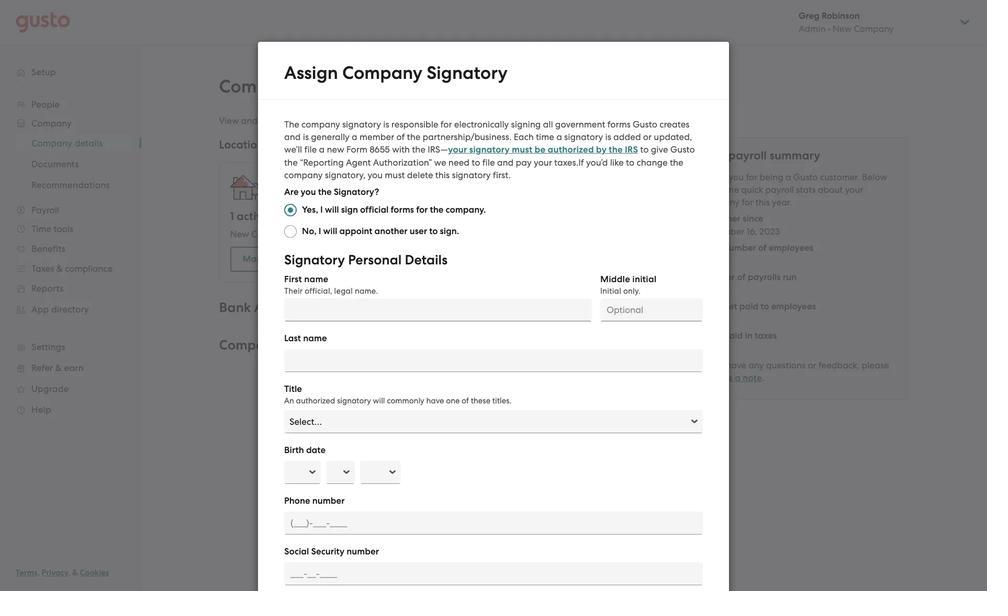 Task type: locate. For each thing, give the bounding box(es) containing it.
name up official, at left
[[304, 274, 328, 285]]

paid inside 'total paid in taxes $0.00'
[[724, 331, 743, 342]]

1 vertical spatial $0.00
[[701, 344, 725, 354]]

payroll up year.
[[765, 185, 794, 195]]

file up "reporting
[[304, 144, 317, 155]]

1 vertical spatial will
[[323, 226, 337, 237]]

for up partnership/business. at top
[[441, 119, 452, 130]]

0 vertical spatial location
[[322, 210, 365, 223]]

0 vertical spatial this
[[435, 170, 450, 181]]

, left privacy
[[37, 569, 40, 578]]

you'd
[[586, 158, 608, 168]]

$0.00 down the net
[[701, 315, 725, 325]]

signatory inside title an authorized signatory will commonly have one of these titles.
[[337, 397, 371, 406]]

1 vertical spatial authorized
[[296, 397, 335, 406]]

location
[[322, 210, 365, 223], [384, 229, 417, 240]]

you up some
[[729, 172, 744, 183]]

manage your company locations link
[[230, 247, 407, 272]]

assign
[[284, 62, 338, 84]]

to down payrolls at the top right of page
[[761, 301, 769, 312]]

company up no, i will appoint another user to sign. 'option'
[[271, 210, 320, 223]]

a inside if you have any questions or feedback, please send us a note .
[[735, 373, 741, 384]]

last name
[[284, 333, 327, 344]]

is up member
[[383, 119, 389, 130]]

titles.
[[492, 397, 512, 406]]

0 vertical spatial active
[[237, 210, 268, 223]]

in
[[419, 229, 427, 240], [745, 331, 753, 342]]

0 vertical spatial or
[[643, 132, 652, 142]]

1 vertical spatial this
[[755, 197, 770, 208]]

total inside 'total paid in taxes $0.00'
[[701, 331, 722, 342]]

employees
[[769, 243, 813, 254], [771, 301, 816, 312]]

if inside if you have any questions or feedback, please send us a note .
[[701, 361, 707, 371]]

company
[[342, 62, 422, 84], [219, 76, 299, 97], [251, 229, 291, 240], [219, 338, 279, 354], [264, 360, 305, 370]]

1 vertical spatial number
[[312, 496, 345, 507]]

for down quick
[[742, 197, 753, 208]]

gusto
[[633, 119, 657, 130], [670, 144, 695, 155], [793, 172, 818, 183]]

0 horizontal spatial details
[[303, 76, 360, 97]]

1 vertical spatial gusto
[[670, 144, 695, 155]]

will left sign
[[325, 205, 339, 216]]

signatory
[[342, 119, 381, 130], [564, 132, 603, 142], [469, 144, 510, 155], [452, 170, 491, 181], [337, 397, 371, 406]]

3 total from the top
[[701, 331, 722, 342]]

have inside if you have any questions or feedback, please send us a note .
[[726, 361, 746, 371]]

location up new company has 1 active company location in 1 state
[[322, 210, 365, 223]]

signatory personal details
[[284, 252, 448, 269]]

company down bank
[[219, 338, 279, 354]]

0 vertical spatial company signatory
[[219, 338, 343, 354]]

number right 'security'
[[347, 547, 379, 558]]

0 vertical spatial have
[[726, 361, 746, 371]]

please
[[862, 361, 889, 371]]

in left state on the left of page
[[419, 229, 427, 240]]

these
[[471, 397, 490, 406]]

forms up another
[[391, 205, 414, 216]]

2 horizontal spatial gusto
[[793, 172, 818, 183]]

have left one
[[426, 397, 444, 406]]

signatory,
[[325, 170, 365, 181]]

total down november
[[701, 243, 722, 254]]

$0.00 up send
[[701, 344, 725, 354]]

a right time
[[556, 132, 562, 142]]

paid down the net
[[724, 331, 743, 342]]

2 $0.00 from the top
[[701, 344, 725, 354]]

you inside if you have any questions or feedback, please send us a note .
[[709, 361, 724, 371]]

number right phone
[[312, 496, 345, 507]]

0 vertical spatial if
[[578, 158, 584, 168]]

is
[[383, 119, 389, 130], [303, 132, 309, 142], [605, 132, 611, 142]]

the up "sign."
[[430, 205, 444, 216]]

$0.00 inside 'total net paid to employees $0.00'
[[701, 315, 725, 325]]

signatory?
[[334, 187, 379, 198]]

authorized
[[548, 144, 594, 155], [296, 397, 335, 406]]

view and edit your business locations, connected bank accounts for payroll, and company signatories.
[[219, 116, 639, 126]]

.
[[762, 373, 764, 384]]

Middle initial field
[[600, 299, 703, 322]]

payroll
[[729, 149, 767, 163], [765, 185, 794, 195]]

0 vertical spatial edit
[[260, 116, 276, 126]]

company up title
[[264, 360, 305, 370]]

manage your company locations
[[243, 254, 382, 265]]

2 vertical spatial total
[[701, 331, 722, 342]]

1 horizontal spatial file
[[482, 158, 495, 168]]

number
[[724, 243, 756, 254], [312, 496, 345, 507], [347, 547, 379, 558]]

title
[[284, 384, 302, 395]]

customer
[[701, 214, 741, 225]]

2 , from the left
[[68, 569, 70, 578]]

1 total from the top
[[701, 243, 722, 254]]

1 vertical spatial employees
[[771, 301, 816, 312]]

0 horizontal spatial active
[[237, 210, 268, 223]]

your inside thank you for being a gusto customer. below are some quick payroll stats about your company for this year.
[[845, 185, 863, 195]]

bank accounts
[[219, 300, 310, 316]]

security
[[311, 547, 345, 558]]

gusto up "stats"
[[793, 172, 818, 183]]

Social Security number text field
[[284, 563, 703, 586]]

and inside the company signatory is responsible for electronically signing all government forms gusto creates and is generally a member of the partnership/business. each time a signatory is added or updated, we'll file a new form 8655 with the irs—
[[284, 132, 301, 142]]

company up generally
[[302, 119, 340, 130]]

1 horizontal spatial gusto
[[670, 144, 695, 155]]

,
[[37, 569, 40, 578], [68, 569, 70, 578]]

some
[[717, 185, 739, 195]]

1 vertical spatial have
[[426, 397, 444, 406]]

your inside to give gusto the "reporting agent authorization" we need to file and pay your taxes.
[[534, 158, 552, 168]]

1 horizontal spatial ,
[[68, 569, 70, 578]]

1 vertical spatial must
[[385, 170, 405, 181]]

$0.00
[[701, 315, 725, 325], [701, 344, 725, 354]]

0 horizontal spatial ,
[[37, 569, 40, 578]]

company signatory down last name on the bottom of page
[[264, 360, 347, 370]]

in left taxes
[[745, 331, 753, 342]]

company up locations
[[343, 229, 381, 240]]

0 vertical spatial number
[[724, 243, 756, 254]]

file
[[304, 144, 317, 155], [482, 158, 495, 168]]

0 vertical spatial must
[[512, 144, 532, 155]]

forms up added
[[608, 119, 631, 130]]

signatory down last name on the bottom of page
[[307, 360, 347, 370]]

gusto inside to give gusto the "reporting agent authorization" we need to file and pay your taxes.
[[670, 144, 695, 155]]

0 vertical spatial in
[[419, 229, 427, 240]]

we'll
[[284, 144, 302, 155]]

pay
[[516, 158, 532, 168]]

1 horizontal spatial must
[[512, 144, 532, 155]]

you inside thank you for being a gusto customer. below are some quick payroll stats about your company for this year.
[[729, 172, 744, 183]]

details inside document
[[405, 252, 448, 269]]

middle
[[600, 274, 630, 285]]

or up give
[[643, 132, 652, 142]]

signatory inside if you'd like to change the company signatory, you must delete this signatory first.
[[452, 170, 491, 181]]

Yes, I will sign official forms for the company. radio
[[284, 204, 297, 217]]

company up first name their official, legal name.
[[302, 254, 341, 265]]

company inside the company signatory is responsible for electronically signing all government forms gusto creates and is generally a member of the partnership/business. each time a signatory is added or updated, we'll file a new form 8655 with the irs—
[[302, 119, 340, 130]]

, left "&"
[[68, 569, 70, 578]]

name right last
[[303, 333, 327, 344]]

note
[[743, 373, 762, 384]]

0 horizontal spatial in
[[419, 229, 427, 240]]

payroll inside thank you for being a gusto customer. below are some quick payroll stats about your company for this year.
[[765, 185, 794, 195]]

1 horizontal spatial details
[[405, 252, 448, 269]]

if you have any questions or feedback, please send us a note .
[[701, 361, 889, 384]]

the down we'll
[[284, 158, 298, 168]]

0 vertical spatial i
[[320, 205, 323, 216]]

0 vertical spatial $0.00
[[701, 315, 725, 325]]

and up first.
[[497, 158, 514, 168]]

0 horizontal spatial or
[[643, 132, 652, 142]]

1 vertical spatial details
[[405, 252, 448, 269]]

1 horizontal spatial if
[[701, 361, 707, 371]]

bank
[[423, 116, 444, 126]]

november
[[701, 227, 745, 237]]

company up are
[[284, 170, 323, 181]]

company details
[[219, 76, 360, 97]]

active up manage your company locations link
[[316, 229, 341, 240]]

and inside to give gusto the "reporting agent authorization" we need to file and pay your taxes.
[[497, 158, 514, 168]]

payrolls
[[748, 272, 781, 283]]

to right irs
[[640, 144, 649, 155]]

signatory down need
[[452, 170, 491, 181]]

this down we
[[435, 170, 450, 181]]

locations
[[344, 254, 382, 265]]

a right "us"
[[735, 373, 741, 384]]

file up first.
[[482, 158, 495, 168]]

will for appoint
[[323, 226, 337, 237]]

signatory left commonly
[[337, 397, 371, 406]]

are
[[284, 187, 299, 198]]

0 horizontal spatial if
[[578, 158, 584, 168]]

form
[[346, 144, 367, 155]]

details down 'user'
[[405, 252, 448, 269]]

number
[[701, 272, 735, 283]]

company signatory
[[219, 338, 343, 354], [264, 360, 347, 370]]

gusto inside thank you for being a gusto customer. below are some quick payroll stats about your company for this year.
[[793, 172, 818, 183]]

0 vertical spatial authorized
[[548, 144, 594, 155]]

only.
[[623, 287, 641, 296]]

of down 2023
[[758, 243, 767, 254]]

you down agent
[[368, 170, 383, 181]]

have
[[726, 361, 746, 371], [426, 397, 444, 406]]

your down customer.
[[845, 185, 863, 195]]

0 horizontal spatial authorized
[[296, 397, 335, 406]]

0 horizontal spatial have
[[426, 397, 444, 406]]

1 vertical spatial in
[[745, 331, 753, 342]]

in inside 'total paid in taxes $0.00'
[[745, 331, 753, 342]]

1 up new
[[230, 210, 234, 223]]

generally
[[311, 132, 350, 142]]

1 horizontal spatial edit
[[658, 360, 674, 371]]

details
[[303, 76, 360, 97], [405, 252, 448, 269]]

first
[[284, 274, 302, 285]]

and right view in the left of the page
[[241, 116, 258, 126]]

0 horizontal spatial is
[[303, 132, 309, 142]]

0 vertical spatial forms
[[608, 119, 631, 130]]

0 horizontal spatial file
[[304, 144, 317, 155]]

1 $0.00 from the top
[[701, 315, 725, 325]]

1 vertical spatial file
[[482, 158, 495, 168]]

file inside to give gusto the "reporting agent authorization" we need to file and pay your taxes.
[[482, 158, 495, 168]]

terms link
[[16, 569, 37, 578]]

active up new
[[237, 210, 268, 223]]

appoint
[[339, 226, 372, 237]]

you for thank you for being a gusto customer. below are some quick payroll stats about your company for this year.
[[729, 172, 744, 183]]

total for total net paid to employees $0.00
[[701, 301, 722, 312]]

0 vertical spatial gusto
[[633, 119, 657, 130]]

taxes
[[755, 331, 777, 342]]

1 vertical spatial name
[[303, 333, 327, 344]]

0 vertical spatial paid
[[739, 301, 759, 312]]

you for are you the signatory?
[[301, 187, 316, 198]]

personal
[[348, 252, 402, 269]]

if
[[578, 158, 584, 168], [701, 361, 707, 371]]

1 horizontal spatial in
[[745, 331, 753, 342]]

1
[[230, 210, 234, 223], [310, 229, 314, 240], [429, 229, 432, 240]]

total inside 'total net paid to employees $0.00'
[[701, 301, 722, 312]]

1 vertical spatial edit
[[658, 360, 674, 371]]

for
[[486, 116, 497, 126], [441, 119, 452, 130], [746, 172, 758, 183], [742, 197, 753, 208], [416, 205, 428, 216]]

1 right has at the left top
[[310, 229, 314, 240]]

1 horizontal spatial have
[[726, 361, 746, 371]]

and up time
[[532, 116, 549, 126]]

document
[[258, 42, 729, 592]]

0 horizontal spatial gusto
[[633, 119, 657, 130]]

2 total from the top
[[701, 301, 722, 312]]

2 horizontal spatial number
[[724, 243, 756, 254]]

total up send
[[701, 331, 722, 342]]

edit
[[260, 116, 276, 126], [658, 360, 674, 371]]

1 vertical spatial paid
[[724, 331, 743, 342]]

gusto inside the company signatory is responsible for electronically signing all government forms gusto creates and is generally a member of the partnership/business. each time a signatory is added or updated, we'll file a new form 8655 with the irs—
[[633, 119, 657, 130]]

1 vertical spatial active
[[316, 229, 341, 240]]

1 horizontal spatial or
[[808, 361, 816, 371]]

1 horizontal spatial active
[[316, 229, 341, 240]]

a right being
[[786, 172, 791, 183]]

title an authorized signatory will commonly have one of these titles.
[[284, 384, 512, 406]]

have inside title an authorized signatory will commonly have one of these titles.
[[426, 397, 444, 406]]

or inside the company signatory is responsible for electronically signing all government forms gusto creates and is generally a member of the partnership/business. each time a signatory is added or updated, we'll file a new form 8655 with the irs—
[[643, 132, 652, 142]]

1 vertical spatial i
[[319, 226, 321, 237]]

must down authorization"
[[385, 170, 405, 181]]

number down '16,'
[[724, 243, 756, 254]]

your signatory must be authorized by the irs link
[[448, 144, 638, 155]]

name inside first name their official, legal name.
[[304, 274, 328, 285]]

middle initial initial only.
[[600, 274, 657, 296]]

paid inside 'total net paid to employees $0.00'
[[739, 301, 759, 312]]

you for if you have any questions or feedback, please send us a note .
[[709, 361, 724, 371]]

of inside the company signatory is responsible for electronically signing all government forms gusto creates and is generally a member of the partnership/business. each time a signatory is added or updated, we'll file a new form 8655 with the irs—
[[396, 132, 405, 142]]

0 horizontal spatial location
[[322, 210, 365, 223]]

list
[[701, 213, 899, 355]]

total paid in taxes $0.00
[[701, 331, 777, 354]]

0 horizontal spatial must
[[385, 170, 405, 181]]

authorized down title
[[296, 397, 335, 406]]

any
[[749, 361, 764, 371]]

0 horizontal spatial number
[[312, 496, 345, 507]]

1 horizontal spatial is
[[383, 119, 389, 130]]

this
[[435, 170, 450, 181], [755, 197, 770, 208]]

will right the no,
[[323, 226, 337, 237]]

0 vertical spatial will
[[325, 205, 339, 216]]

1 horizontal spatial number
[[347, 547, 379, 558]]

this inside if you'd like to change the company signatory, you must delete this signatory first.
[[435, 170, 450, 181]]

0 horizontal spatial this
[[435, 170, 450, 181]]

2 vertical spatial number
[[347, 547, 379, 558]]

by
[[596, 144, 607, 155]]

company down some
[[701, 197, 740, 208]]

this inside thank you for being a gusto customer. below are some quick payroll stats about your company for this year.
[[755, 197, 770, 208]]

1 vertical spatial location
[[384, 229, 417, 240]]

if inside if you'd like to change the company signatory, you must delete this signatory first.
[[578, 158, 584, 168]]

1 vertical spatial payroll
[[765, 185, 794, 195]]

0 horizontal spatial forms
[[391, 205, 414, 216]]

0 horizontal spatial edit
[[260, 116, 276, 126]]

is up the by
[[605, 132, 611, 142]]

1 vertical spatial if
[[701, 361, 707, 371]]

forms
[[608, 119, 631, 130], [391, 205, 414, 216]]

you right are
[[301, 187, 316, 198]]

1 vertical spatial or
[[808, 361, 816, 371]]

0 vertical spatial file
[[304, 144, 317, 155]]

paid right the net
[[739, 301, 759, 312]]

1 active company location
[[230, 210, 365, 223]]

i right the no,
[[319, 226, 321, 237]]

social
[[284, 547, 309, 558]]

location down yes, i will sign official forms for the company.
[[384, 229, 417, 240]]

signatory down government
[[564, 132, 603, 142]]

1 horizontal spatial forms
[[608, 119, 631, 130]]

home image
[[16, 12, 70, 33]]

gusto down updated,
[[670, 144, 695, 155]]

cookies
[[80, 569, 109, 578]]

1 vertical spatial total
[[701, 301, 722, 312]]

i
[[320, 205, 323, 216], [319, 226, 321, 237]]

your
[[701, 149, 726, 163]]

the right change at right top
[[670, 158, 683, 168]]

one
[[446, 397, 460, 406]]

number for phone
[[312, 496, 345, 507]]

will left commonly
[[373, 397, 385, 406]]

2 vertical spatial will
[[373, 397, 385, 406]]

0 vertical spatial name
[[304, 274, 328, 285]]

number inside "list"
[[724, 243, 756, 254]]

is down business
[[303, 132, 309, 142]]

if left you'd
[[578, 158, 584, 168]]

2 vertical spatial gusto
[[793, 172, 818, 183]]

the
[[284, 119, 299, 130]]

total
[[701, 243, 722, 254], [701, 301, 722, 312], [701, 331, 722, 342]]

account menu element
[[785, 0, 971, 44]]

you up send
[[709, 361, 724, 371]]

0 vertical spatial total
[[701, 243, 722, 254]]

with
[[392, 144, 410, 155]]

i right yes, at left
[[320, 205, 323, 216]]

0 horizontal spatial 1
[[230, 210, 234, 223]]

legal
[[334, 287, 353, 296]]

below
[[862, 172, 887, 183]]

gusto up added
[[633, 119, 657, 130]]

First name field
[[284, 299, 592, 322]]

to down irs
[[626, 158, 634, 168]]

1 horizontal spatial this
[[755, 197, 770, 208]]

company up manage
[[251, 229, 291, 240]]

0 vertical spatial details
[[303, 76, 360, 97]]

signatory up accounts
[[427, 62, 508, 84]]



Task type: describe. For each thing, give the bounding box(es) containing it.
no,
[[302, 226, 317, 237]]

first.
[[493, 170, 511, 181]]

send us a note link
[[701, 373, 762, 384]]

number for total
[[724, 243, 756, 254]]

delete
[[407, 170, 433, 181]]

forms inside the company signatory is responsible for electronically signing all government forms gusto creates and is generally a member of the partnership/business. each time a signatory is added or updated, we'll file a new form 8655 with the irs—
[[608, 119, 631, 130]]

about
[[818, 185, 843, 195]]

0 vertical spatial payroll
[[729, 149, 767, 163]]

signatory up member
[[342, 119, 381, 130]]

employees inside 'total net paid to employees $0.00'
[[771, 301, 816, 312]]

Phone number text field
[[284, 512, 703, 535]]

no, i will appoint another user to sign.
[[302, 226, 459, 237]]

"reporting
[[300, 158, 344, 168]]

new
[[327, 144, 344, 155]]

new company has 1 active company location in 1 state
[[230, 229, 455, 240]]

$0.00 inside 'total paid in taxes $0.00'
[[701, 344, 725, 354]]

yes, i will sign official forms for the company.
[[302, 205, 486, 216]]

customer.
[[820, 172, 860, 183]]

i for no,
[[319, 226, 321, 237]]

for up quick
[[746, 172, 758, 183]]

stats
[[796, 185, 816, 195]]

for inside the company signatory is responsible for electronically signing all government forms gusto creates and is generally a member of the partnership/business. each time a signatory is added or updated, we'll file a new form 8655 with the irs—
[[441, 119, 452, 130]]

company.
[[446, 205, 486, 216]]

change
[[637, 158, 668, 168]]

their
[[284, 287, 303, 296]]

agent
[[346, 158, 371, 168]]

will for sign
[[325, 205, 339, 216]]

thank you for being a gusto customer. below are some quick payroll stats about your company for this year.
[[701, 172, 887, 208]]

1 horizontal spatial 1
[[310, 229, 314, 240]]

Last name text field
[[284, 350, 703, 373]]

official
[[360, 205, 389, 216]]

company up connected
[[342, 62, 422, 84]]

are
[[701, 185, 715, 195]]

customer since november 16, 2023
[[701, 214, 780, 237]]

irs—
[[428, 144, 448, 155]]

yes,
[[302, 205, 318, 216]]

assign company signatory
[[284, 62, 508, 84]]

2 horizontal spatial 1
[[429, 229, 432, 240]]

1 horizontal spatial authorized
[[548, 144, 594, 155]]

company up time
[[551, 116, 590, 126]]

file inside the company signatory is responsible for electronically signing all government forms gusto creates and is generally a member of the partnership/business. each time a signatory is added or updated, we'll file a new form 8655 with the irs—
[[304, 144, 317, 155]]

summary
[[770, 149, 820, 163]]

an
[[284, 397, 294, 406]]

quick
[[741, 185, 763, 195]]

to inside 'total net paid to employees $0.00'
[[761, 301, 769, 312]]

since
[[743, 214, 763, 225]]

initial
[[600, 287, 621, 296]]

for left payroll,
[[486, 116, 497, 126]]

of inside title an authorized signatory will commonly have one of these titles.
[[462, 397, 469, 406]]

1 horizontal spatial location
[[384, 229, 417, 240]]

will inside title an authorized signatory will commonly have one of these titles.
[[373, 397, 385, 406]]

terms , privacy , & cookies
[[16, 569, 109, 578]]

if for note
[[701, 361, 707, 371]]

1 vertical spatial company signatory
[[264, 360, 347, 370]]

business
[[299, 116, 333, 126]]

total for total number of employees
[[701, 243, 722, 254]]

the right with
[[412, 144, 426, 155]]

a up form
[[352, 132, 357, 142]]

of left payrolls at the top right of page
[[737, 272, 746, 283]]

signatory up first
[[284, 252, 345, 269]]

we
[[434, 158, 446, 168]]

net
[[724, 301, 737, 312]]

irs
[[625, 144, 638, 155]]

need
[[448, 158, 470, 168]]

company up view in the left of the page
[[219, 76, 299, 97]]

all
[[543, 119, 553, 130]]

0 vertical spatial employees
[[769, 243, 813, 254]]

your left business
[[278, 116, 296, 126]]

if you'd like to change the company signatory, you must delete this signatory first.
[[284, 158, 683, 181]]

commonly
[[387, 397, 424, 406]]

name for first
[[304, 274, 328, 285]]

to right need
[[472, 158, 480, 168]]

like
[[610, 158, 624, 168]]

name for last
[[303, 333, 327, 344]]

&
[[72, 569, 78, 578]]

document containing assign
[[258, 42, 729, 592]]

i for yes,
[[320, 205, 323, 216]]

authorization"
[[373, 158, 432, 168]]

birth date
[[284, 445, 326, 456]]

2023
[[759, 227, 780, 237]]

feedback,
[[819, 361, 860, 371]]

edit inside button
[[658, 360, 674, 371]]

total net paid to employees $0.00
[[701, 301, 816, 325]]

authorized inside title an authorized signatory will commonly have one of these titles.
[[296, 397, 335, 406]]

view
[[219, 116, 239, 126]]

sign.
[[440, 226, 459, 237]]

last
[[284, 333, 301, 344]]

new
[[230, 229, 249, 240]]

company inside if you'd like to change the company signatory, you must delete this signatory first.
[[284, 170, 323, 181]]

list containing customer since
[[701, 213, 899, 355]]

a inside thank you for being a gusto customer. below are some quick payroll stats about your company for this year.
[[786, 172, 791, 183]]

signatory up if you'd like to change the company signatory, you must delete this signatory first.
[[469, 144, 510, 155]]

the up "like"
[[609, 144, 623, 155]]

accounts
[[254, 300, 310, 316]]

responsible
[[391, 119, 438, 130]]

the inside to give gusto the "reporting agent authorization" we need to file and pay your taxes.
[[284, 158, 298, 168]]

No, I will appoint another user to sign. radio
[[284, 226, 297, 238]]

being
[[760, 172, 783, 183]]

user
[[410, 226, 427, 237]]

total for total paid in taxes $0.00
[[701, 331, 722, 342]]

time
[[536, 132, 554, 142]]

your up need
[[448, 144, 467, 155]]

updated,
[[654, 132, 692, 142]]

locations,
[[336, 116, 375, 126]]

terms
[[16, 569, 37, 578]]

a up "reporting
[[319, 144, 325, 155]]

signatory up title
[[282, 338, 343, 354]]

give
[[651, 144, 668, 155]]

date
[[306, 445, 326, 456]]

initial
[[632, 274, 657, 285]]

if for this
[[578, 158, 584, 168]]

member
[[360, 132, 394, 142]]

state
[[434, 229, 455, 240]]

company inside thank you for being a gusto customer. below are some quick payroll stats about your company for this year.
[[701, 197, 740, 208]]

another
[[375, 226, 408, 237]]

phone
[[284, 496, 310, 507]]

signing
[[511, 119, 541, 130]]

your up first
[[281, 254, 300, 265]]

the up yes, at left
[[318, 187, 332, 198]]

for up 'user'
[[416, 205, 428, 216]]

2 horizontal spatial is
[[605, 132, 611, 142]]

1 , from the left
[[37, 569, 40, 578]]

1 vertical spatial forms
[[391, 205, 414, 216]]

locations
[[219, 138, 269, 152]]

year.
[[772, 197, 792, 208]]

to right 'user'
[[429, 226, 438, 237]]

to inside if you'd like to change the company signatory, you must delete this signatory first.
[[626, 158, 634, 168]]

us
[[724, 373, 733, 384]]

or inside if you have any questions or feedback, please send us a note .
[[808, 361, 816, 371]]

privacy link
[[42, 569, 68, 578]]

you inside if you'd like to change the company signatory, you must delete this signatory first.
[[368, 170, 383, 181]]

official,
[[305, 287, 332, 296]]

connected
[[377, 116, 421, 126]]

the inside if you'd like to change the company signatory, you must delete this signatory first.
[[670, 158, 683, 168]]

privacy
[[42, 569, 68, 578]]

the down responsible at left
[[407, 132, 420, 142]]

must inside if you'd like to change the company signatory, you must delete this signatory first.
[[385, 170, 405, 181]]



Task type: vqa. For each thing, say whether or not it's contained in the screenshot.
If within the if you have any questions or feedback, please send us a note .
yes



